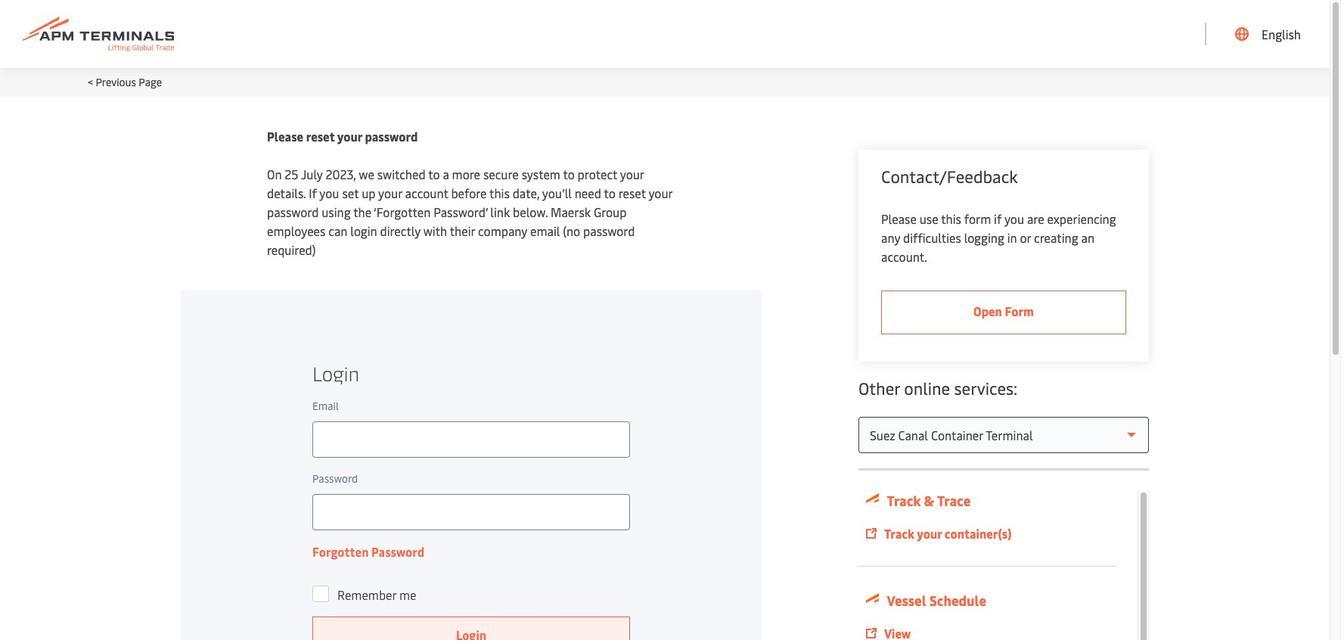 Task type: describe. For each thing, give the bounding box(es) containing it.
or
[[1020, 229, 1031, 246]]

your right up
[[378, 185, 402, 201]]

account.
[[881, 248, 927, 265]]

other
[[859, 377, 900, 399]]

up
[[362, 185, 376, 201]]

0 vertical spatial password
[[365, 128, 418, 145]]

maersk
[[551, 204, 591, 220]]

track for track & trace
[[887, 491, 921, 510]]

required)
[[267, 241, 316, 258]]

if
[[994, 210, 1002, 227]]

previous
[[96, 75, 136, 89]]

below.
[[513, 204, 548, 220]]

track for track your container(s)
[[884, 525, 915, 542]]

contact/feedback
[[881, 165, 1018, 188]]

an
[[1081, 229, 1095, 246]]

in
[[1008, 229, 1017, 246]]

track your container(s) link
[[866, 524, 1109, 543]]

your inside track your container(s) link
[[917, 525, 942, 542]]

other online services:
[[859, 377, 1018, 399]]

group
[[594, 204, 627, 220]]

this inside on 25 july 2023, we switched to a more secure system to protect your details. if you set up your account before this date, you'll need to reset your password using the 'forgotten password' link below. maersk group employees can login directly with their company email (no password required)
[[490, 185, 510, 201]]

before
[[451, 185, 487, 201]]

password'
[[434, 204, 488, 220]]

with
[[423, 222, 447, 239]]

details.
[[267, 185, 306, 201]]

your up 2023,
[[337, 128, 362, 145]]

please for please reset your password
[[267, 128, 303, 145]]

july
[[301, 166, 323, 182]]

switched
[[377, 166, 426, 182]]

schedule
[[930, 591, 987, 610]]

trace
[[937, 491, 971, 510]]

1 horizontal spatial to
[[563, 166, 575, 182]]

&
[[924, 491, 935, 510]]

the
[[353, 204, 372, 220]]

previous page link
[[96, 75, 162, 89]]

your right protect
[[620, 166, 644, 182]]

your right need
[[649, 185, 673, 201]]

0 horizontal spatial password
[[267, 204, 319, 220]]

please for please use this form if you are experiencing any difficulties logging in or creating an account.
[[881, 210, 917, 227]]

page
[[139, 75, 162, 89]]

using
[[322, 204, 351, 220]]

2 vertical spatial password
[[583, 222, 635, 239]]

their
[[450, 222, 475, 239]]

form
[[964, 210, 991, 227]]

reset inside on 25 july 2023, we switched to a more secure system to protect your details. if you set up your account before this date, you'll need to reset your password using the 'forgotten password' link below. maersk group employees can login directly with their company email (no password required)
[[619, 185, 646, 201]]

track your container(s)
[[884, 525, 1012, 542]]

we
[[359, 166, 374, 182]]

company
[[478, 222, 527, 239]]

you inside please use this form if you are experiencing any difficulties logging in or creating an account.
[[1005, 210, 1024, 227]]

vessel
[[887, 591, 926, 610]]

login
[[350, 222, 377, 239]]



Task type: locate. For each thing, give the bounding box(es) containing it.
your down '&'
[[917, 525, 942, 542]]

secure
[[483, 166, 519, 182]]

track left '&'
[[887, 491, 921, 510]]

account
[[405, 185, 448, 201]]

1 horizontal spatial this
[[941, 210, 962, 227]]

can
[[329, 222, 348, 239]]

protect
[[578, 166, 617, 182]]

creating
[[1034, 229, 1079, 246]]

2023,
[[326, 166, 356, 182]]

you right if at the right of page
[[1005, 210, 1024, 227]]

1 vertical spatial password
[[267, 204, 319, 220]]

1 vertical spatial you
[[1005, 210, 1024, 227]]

password up switched
[[365, 128, 418, 145]]

0 vertical spatial track
[[887, 491, 921, 510]]

to left a
[[428, 166, 440, 182]]

this
[[490, 185, 510, 201], [941, 210, 962, 227]]

password down "group"
[[583, 222, 635, 239]]

your
[[337, 128, 362, 145], [620, 166, 644, 182], [378, 185, 402, 201], [649, 185, 673, 201], [917, 525, 942, 542]]

on 25 july 2023, we switched to a more secure system to protect your details. if you set up your account before this date, you'll need to reset your password using the 'forgotten password' link below. maersk group employees can login directly with their company email (no password required)
[[267, 166, 673, 258]]

set
[[342, 185, 359, 201]]

1 horizontal spatial reset
[[619, 185, 646, 201]]

experiencing
[[1047, 210, 1116, 227]]

0 vertical spatial this
[[490, 185, 510, 201]]

< previous page
[[88, 75, 162, 89]]

directly
[[380, 222, 421, 239]]

you inside on 25 july 2023, we switched to a more secure system to protect your details. if you set up your account before this date, you'll need to reset your password using the 'forgotten password' link below. maersk group employees can login directly with their company email (no password required)
[[320, 185, 339, 201]]

link
[[490, 204, 510, 220]]

1 vertical spatial track
[[884, 525, 915, 542]]

to up you'll
[[563, 166, 575, 182]]

1 horizontal spatial please
[[881, 210, 917, 227]]

are
[[1027, 210, 1045, 227]]

vessel schedule
[[884, 591, 987, 610]]

this right use
[[941, 210, 962, 227]]

services:
[[954, 377, 1018, 399]]

on
[[267, 166, 282, 182]]

online
[[904, 377, 950, 399]]

need
[[575, 185, 601, 201]]

2 horizontal spatial password
[[583, 222, 635, 239]]

1 vertical spatial this
[[941, 210, 962, 227]]

0 horizontal spatial to
[[428, 166, 440, 182]]

email
[[530, 222, 560, 239]]

0 horizontal spatial please
[[267, 128, 303, 145]]

track down the track & trace at right bottom
[[884, 525, 915, 542]]

1 horizontal spatial you
[[1005, 210, 1024, 227]]

this up link
[[490, 185, 510, 201]]

reset up "group"
[[619, 185, 646, 201]]

if
[[309, 185, 317, 201]]

system
[[522, 166, 560, 182]]

please up 'any'
[[881, 210, 917, 227]]

0 horizontal spatial reset
[[306, 128, 335, 145]]

(no
[[563, 222, 580, 239]]

please reset your password
[[267, 128, 418, 145]]

0 vertical spatial please
[[267, 128, 303, 145]]

1 vertical spatial please
[[881, 210, 917, 227]]

please up 25
[[267, 128, 303, 145]]

track
[[887, 491, 921, 510], [884, 525, 915, 542]]

container(s)
[[945, 525, 1012, 542]]

to up "group"
[[604, 185, 616, 201]]

please
[[267, 128, 303, 145], [881, 210, 917, 227]]

any
[[881, 229, 900, 246]]

0 vertical spatial you
[[320, 185, 339, 201]]

a
[[443, 166, 449, 182]]

logging
[[964, 229, 1005, 246]]

password up employees
[[267, 204, 319, 220]]

you
[[320, 185, 339, 201], [1005, 210, 1024, 227]]

reset up the july
[[306, 128, 335, 145]]

please inside please use this form if you are experiencing any difficulties logging in or creating an account.
[[881, 210, 917, 227]]

you right if
[[320, 185, 339, 201]]

2 horizontal spatial to
[[604, 185, 616, 201]]

this inside please use this form if you are experiencing any difficulties logging in or creating an account.
[[941, 210, 962, 227]]

reset
[[306, 128, 335, 145], [619, 185, 646, 201]]

please use this form if you are experiencing any difficulties logging in or creating an account.
[[881, 210, 1116, 265]]

to
[[428, 166, 440, 182], [563, 166, 575, 182], [604, 185, 616, 201]]

password
[[365, 128, 418, 145], [267, 204, 319, 220], [583, 222, 635, 239]]

0 horizontal spatial this
[[490, 185, 510, 201]]

25
[[285, 166, 298, 182]]

date,
[[513, 185, 540, 201]]

1 vertical spatial reset
[[619, 185, 646, 201]]

track & trace
[[884, 491, 971, 510]]

you'll
[[542, 185, 572, 201]]

0 vertical spatial reset
[[306, 128, 335, 145]]

track inside track your container(s) link
[[884, 525, 915, 542]]

use
[[920, 210, 939, 227]]

'forgotten
[[374, 204, 431, 220]]

difficulties
[[903, 229, 961, 246]]

employees
[[267, 222, 326, 239]]

<
[[88, 75, 93, 89]]

0 horizontal spatial you
[[320, 185, 339, 201]]

1 horizontal spatial password
[[365, 128, 418, 145]]

more
[[452, 166, 480, 182]]



Task type: vqa. For each thing, say whether or not it's contained in the screenshot.
account
yes



